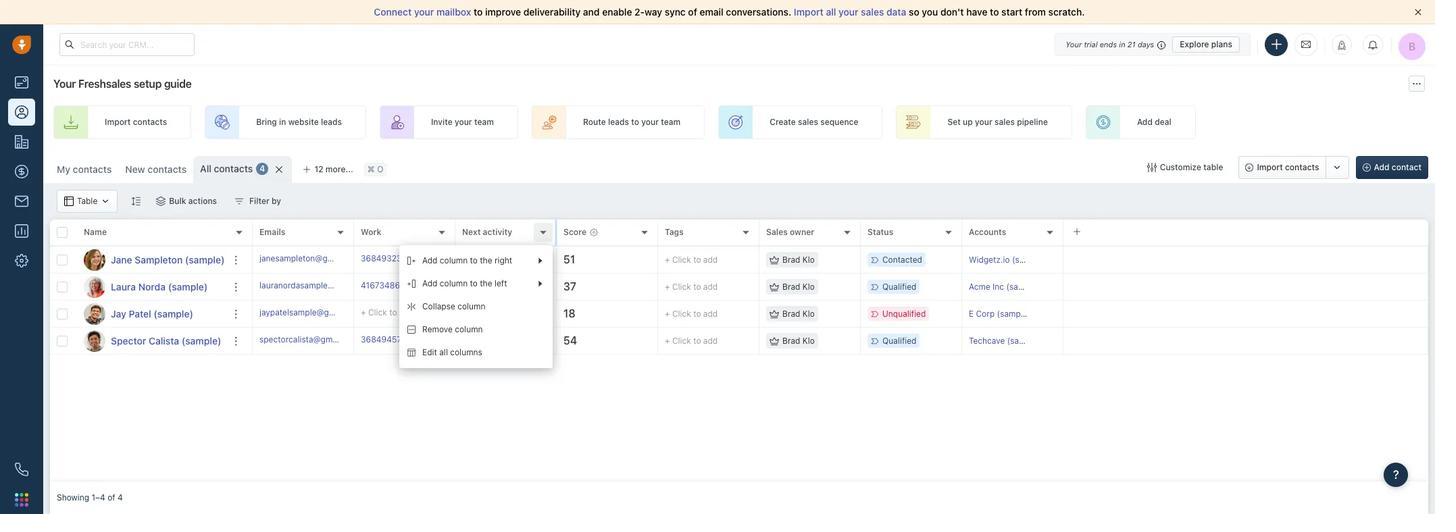 Task type: vqa. For each thing, say whether or not it's contained in the screenshot.
spectorcalista@gmail.com link
yes



Task type: locate. For each thing, give the bounding box(es) containing it.
bulk
[[169, 196, 186, 206]]

1 row group from the left
[[50, 247, 253, 355]]

all left "data"
[[826, 6, 836, 18]]

1 vertical spatial 4
[[118, 493, 123, 503]]

your for your freshsales setup guide
[[53, 78, 76, 90]]

0 vertical spatial 4
[[260, 164, 265, 174]]

add for 18
[[703, 309, 718, 319]]

brad klo
[[783, 255, 815, 265], [783, 282, 815, 292], [783, 309, 815, 319], [783, 336, 815, 346]]

qualified down unqualified
[[883, 336, 917, 346]]

j image
[[84, 249, 105, 271], [84, 303, 105, 325]]

1 horizontal spatial in
[[1119, 40, 1126, 48]]

all inside menu item
[[439, 348, 448, 358]]

2-
[[635, 6, 645, 18]]

1 vertical spatial of
[[108, 493, 115, 503]]

s image
[[84, 330, 105, 352]]

all
[[200, 163, 211, 174]]

add left contact at top right
[[1374, 162, 1390, 172]]

1 vertical spatial your
[[53, 78, 76, 90]]

enable
[[602, 6, 632, 18]]

0 vertical spatial j image
[[84, 249, 105, 271]]

task down left
[[487, 309, 503, 319]]

1 j image from the top
[[84, 249, 105, 271]]

email image
[[1302, 39, 1311, 50]]

table
[[1204, 162, 1224, 172]]

press space to select this row. row containing spector calista (sample)
[[50, 328, 253, 355]]

leads right route
[[608, 117, 629, 127]]

column for remove column
[[455, 325, 483, 335]]

1 klo from the top
[[803, 255, 815, 265]]

add contact button
[[1356, 156, 1429, 179]]

spectorcalista@gmail.com 3684945781
[[260, 334, 410, 345]]

add for add column to the left
[[422, 279, 438, 289]]

0 horizontal spatial of
[[108, 493, 115, 503]]

0 vertical spatial of
[[688, 6, 697, 18]]

(sample) right corp
[[997, 309, 1031, 319]]

row group
[[50, 247, 253, 355], [253, 247, 1429, 355]]

(sample) right calista
[[182, 335, 221, 346]]

leads right 'website'
[[321, 117, 342, 127]]

click for 51
[[672, 255, 691, 265]]

1 qualified from the top
[[883, 282, 917, 292]]

1 vertical spatial + add task
[[462, 309, 503, 319]]

you
[[922, 6, 938, 18]]

2 cell from the top
[[1064, 274, 1429, 300]]

(sample) for laura norda (sample)
[[168, 281, 208, 292]]

2 klo from the top
[[803, 282, 815, 292]]

0 horizontal spatial sales
[[798, 117, 818, 127]]

container_wx8msf4aqz5i3rn1 image inside customize table button
[[1147, 163, 1157, 172]]

don't
[[941, 6, 964, 18]]

add up remove column
[[470, 309, 485, 319]]

trial
[[1084, 40, 1098, 48]]

+ click to add for 51
[[665, 255, 718, 265]]

cell for 51
[[1064, 247, 1429, 273]]

so
[[909, 6, 920, 18]]

4 brad from the top
[[783, 336, 801, 346]]

klo for 37
[[803, 282, 815, 292]]

12 more... button
[[296, 160, 361, 179]]

import right conversations.
[[794, 6, 824, 18]]

2 + add task from the top
[[462, 309, 503, 319]]

container_wx8msf4aqz5i3rn1 image
[[101, 197, 110, 206], [156, 197, 166, 206], [770, 255, 779, 265], [770, 309, 779, 319]]

status
[[868, 227, 894, 238]]

1 vertical spatial j image
[[84, 303, 105, 325]]

close image
[[1415, 9, 1422, 16]]

2 task from the top
[[487, 309, 503, 319]]

my contacts button
[[50, 156, 119, 183], [57, 164, 112, 175]]

spector calista (sample) link
[[111, 334, 221, 348]]

row group containing 51
[[253, 247, 1429, 355]]

start
[[1002, 6, 1023, 18]]

all right edit
[[439, 348, 448, 358]]

connect
[[374, 6, 412, 18]]

new
[[125, 164, 145, 175]]

0 vertical spatial + add task
[[462, 281, 503, 292]]

to
[[474, 6, 483, 18], [990, 6, 999, 18], [631, 117, 639, 127], [693, 255, 701, 265], [470, 256, 478, 266], [470, 279, 478, 289], [693, 282, 701, 292], [389, 307, 397, 318], [693, 309, 701, 319], [693, 336, 701, 346]]

0 vertical spatial task
[[487, 281, 503, 292]]

3 brad from the top
[[783, 309, 801, 319]]

1 vertical spatial all
[[439, 348, 448, 358]]

(sample) up spector calista (sample)
[[154, 308, 193, 319]]

0 vertical spatial import contacts
[[105, 117, 167, 127]]

brad klo for 37
[[783, 282, 815, 292]]

2 qualified from the top
[[883, 336, 917, 346]]

of right 1–4 on the left
[[108, 493, 115, 503]]

0 vertical spatial import
[[794, 6, 824, 18]]

container_wx8msf4aqz5i3rn1 image inside the bulk actions 'button'
[[156, 197, 166, 206]]

(sample) inside jane sampleton (sample) link
[[185, 254, 225, 265]]

0 horizontal spatial your
[[53, 78, 76, 90]]

import inside button
[[1257, 162, 1283, 172]]

1 horizontal spatial leads
[[608, 117, 629, 127]]

e
[[969, 309, 974, 319]]

+ click to add
[[665, 255, 718, 265], [665, 282, 718, 292], [665, 309, 718, 319], [665, 336, 718, 346]]

add column to the right
[[422, 256, 512, 266]]

l image
[[84, 276, 105, 298]]

add for 54
[[703, 336, 718, 346]]

norda
[[138, 281, 166, 292]]

brad for 37
[[783, 282, 801, 292]]

(sample) for e corp (sample)
[[997, 309, 1031, 319]]

0 horizontal spatial leads
[[321, 117, 342, 127]]

techcave (sample) link
[[969, 336, 1041, 346]]

brad for 18
[[783, 309, 801, 319]]

0 horizontal spatial 4
[[118, 493, 123, 503]]

1 vertical spatial task
[[487, 309, 503, 319]]

4167348672 link
[[361, 280, 410, 294]]

your left trial
[[1066, 40, 1082, 48]]

import right table
[[1257, 162, 1283, 172]]

1 horizontal spatial 4
[[260, 164, 265, 174]]

add for 37
[[703, 282, 718, 292]]

grid
[[50, 218, 1429, 482]]

1 vertical spatial import contacts
[[1257, 162, 1320, 172]]

2 + click to add from the top
[[665, 282, 718, 292]]

your
[[414, 6, 434, 18], [839, 6, 859, 18], [455, 117, 472, 127], [642, 117, 659, 127], [975, 117, 993, 127]]

create
[[770, 117, 796, 127]]

+ click to add for 37
[[665, 282, 718, 292]]

3 klo from the top
[[803, 309, 815, 319]]

4 cell from the top
[[1064, 328, 1429, 354]]

1 vertical spatial in
[[279, 117, 286, 127]]

container_wx8msf4aqz5i3rn1 image
[[1147, 163, 1157, 172], [64, 197, 74, 206], [235, 197, 244, 206], [462, 255, 472, 265], [770, 282, 779, 292], [770, 336, 779, 346]]

brad
[[783, 255, 801, 265], [783, 282, 801, 292], [783, 309, 801, 319], [783, 336, 801, 346]]

your right up
[[975, 117, 993, 127]]

edit
[[422, 348, 437, 358]]

by
[[272, 196, 281, 206]]

cell for 37
[[1064, 274, 1429, 300]]

4 + click to add from the top
[[665, 336, 718, 346]]

0 vertical spatial qualified
[[883, 282, 917, 292]]

4
[[260, 164, 265, 174], [118, 493, 123, 503]]

the left left
[[480, 279, 492, 289]]

in inside 'link'
[[279, 117, 286, 127]]

column up add column to the left
[[440, 256, 468, 266]]

in right "bring"
[[279, 117, 286, 127]]

0 horizontal spatial in
[[279, 117, 286, 127]]

bring
[[256, 117, 277, 127]]

0 horizontal spatial import contacts
[[105, 117, 167, 127]]

0 vertical spatial the
[[480, 256, 492, 266]]

column up 'remove column' menu item
[[458, 302, 486, 312]]

+ click to add for 54
[[665, 336, 718, 346]]

from
[[1025, 6, 1046, 18]]

contacts inside button
[[1285, 162, 1320, 172]]

1 brad klo from the top
[[783, 255, 815, 265]]

(sample) inside jay patel (sample) link
[[154, 308, 193, 319]]

import down your freshsales setup guide
[[105, 117, 131, 127]]

jane sampleton (sample)
[[111, 254, 225, 265]]

qualified down contacted
[[883, 282, 917, 292]]

4 right 1–4 on the left
[[118, 493, 123, 503]]

name row
[[50, 220, 253, 247]]

add
[[1137, 117, 1153, 127], [1374, 162, 1390, 172], [422, 256, 438, 266], [422, 279, 438, 289], [470, 281, 485, 292], [470, 309, 485, 319]]

1 brad from the top
[[783, 255, 801, 265]]

+ add task up remove column
[[462, 309, 503, 319]]

column up collapse column
[[440, 279, 468, 289]]

your left freshsales
[[53, 78, 76, 90]]

1 vertical spatial qualified
[[883, 336, 917, 346]]

(sample) down jane sampleton (sample) link
[[168, 281, 208, 292]]

brad klo for 51
[[783, 255, 815, 265]]

(sample) inside laura norda (sample) link
[[168, 281, 208, 292]]

j image left the jay
[[84, 303, 105, 325]]

click for 37
[[672, 282, 691, 292]]

1 horizontal spatial team
[[661, 117, 681, 127]]

task for 18
[[487, 309, 503, 319]]

1 horizontal spatial your
[[1066, 40, 1082, 48]]

(sample)
[[185, 254, 225, 265], [1012, 255, 1046, 265], [168, 281, 208, 292], [1007, 282, 1040, 292], [154, 308, 193, 319], [997, 309, 1031, 319], [182, 335, 221, 346], [1007, 336, 1041, 346]]

(sample) right inc
[[1007, 282, 1040, 292]]

2 j image from the top
[[84, 303, 105, 325]]

actions
[[188, 196, 217, 206]]

column for add column to the right
[[440, 256, 468, 266]]

3 brad klo from the top
[[783, 309, 815, 319]]

(sample) inside spector calista (sample) link
[[182, 335, 221, 346]]

lauranordasample@gmail.com
[[260, 280, 374, 291]]

grid containing 51
[[50, 218, 1429, 482]]

3 cell from the top
[[1064, 301, 1429, 327]]

1 + add task from the top
[[462, 281, 503, 292]]

(sample) right sampleton
[[185, 254, 225, 265]]

ends
[[1100, 40, 1117, 48]]

1 vertical spatial the
[[480, 279, 492, 289]]

4 brad klo from the top
[[783, 336, 815, 346]]

+ add task for 37
[[462, 281, 503, 292]]

klo for 51
[[803, 255, 815, 265]]

import contacts for import contacts link
[[105, 117, 167, 127]]

2 vertical spatial import
[[1257, 162, 1283, 172]]

1 horizontal spatial import contacts
[[1257, 162, 1320, 172]]

2 horizontal spatial sales
[[995, 117, 1015, 127]]

press space to select this row. row containing 18
[[253, 301, 1429, 328]]

menu
[[399, 245, 553, 368]]

import
[[794, 6, 824, 18], [105, 117, 131, 127], [1257, 162, 1283, 172]]

add up collapse
[[422, 279, 438, 289]]

37
[[564, 281, 576, 293]]

1 + click to add from the top
[[665, 255, 718, 265]]

0 horizontal spatial team
[[474, 117, 494, 127]]

4 klo from the top
[[803, 336, 815, 346]]

sales owner
[[766, 227, 815, 238]]

1 cell from the top
[[1064, 247, 1429, 273]]

customize table
[[1160, 162, 1224, 172]]

create sales sequence
[[770, 117, 859, 127]]

in
[[1119, 40, 1126, 48], [279, 117, 286, 127]]

2 row group from the left
[[253, 247, 1429, 355]]

techcave (sample)
[[969, 336, 1041, 346]]

2 team from the left
[[661, 117, 681, 127]]

(sample) for acme inc (sample)
[[1007, 282, 1040, 292]]

janesampleton@gmail.com 3684932360
[[260, 253, 412, 263]]

import for import contacts link
[[105, 117, 131, 127]]

acme
[[969, 282, 991, 292]]

2 brad klo from the top
[[783, 282, 815, 292]]

2 the from the top
[[480, 279, 492, 289]]

0 horizontal spatial import
[[105, 117, 131, 127]]

my
[[57, 164, 70, 175]]

1 horizontal spatial of
[[688, 6, 697, 18]]

4 up filter by
[[260, 164, 265, 174]]

your right invite
[[455, 117, 472, 127]]

2 horizontal spatial import
[[1257, 162, 1283, 172]]

press space to select this row. row
[[50, 247, 253, 274], [253, 247, 1429, 274], [50, 274, 253, 301], [253, 274, 1429, 301], [50, 301, 253, 328], [253, 301, 1429, 328], [50, 328, 253, 355], [253, 328, 1429, 355]]

0 vertical spatial your
[[1066, 40, 1082, 48]]

collapse
[[422, 302, 455, 312]]

j image left jane
[[84, 249, 105, 271]]

the left 'right'
[[480, 256, 492, 266]]

of right sync on the top left of page
[[688, 6, 697, 18]]

in left 21
[[1119, 40, 1126, 48]]

menu containing add column to the right
[[399, 245, 553, 368]]

new contacts button
[[119, 156, 193, 183], [125, 164, 187, 175]]

+
[[665, 255, 670, 265], [462, 281, 467, 292], [665, 282, 670, 292], [361, 307, 366, 318], [462, 309, 467, 319], [665, 309, 670, 319], [665, 336, 670, 346]]

sales right create at top right
[[798, 117, 818, 127]]

0 vertical spatial all
[[826, 6, 836, 18]]

explore plans link
[[1173, 36, 1240, 52]]

1 horizontal spatial all
[[826, 6, 836, 18]]

add inside button
[[1374, 162, 1390, 172]]

3 + click to add from the top
[[665, 309, 718, 319]]

all contacts link
[[200, 162, 253, 176]]

all contacts 4
[[200, 163, 265, 174]]

import contacts inside button
[[1257, 162, 1320, 172]]

add up add column to the left
[[422, 256, 438, 266]]

12
[[315, 164, 323, 174]]

click for 18
[[672, 309, 691, 319]]

column up "columns" in the bottom left of the page
[[455, 325, 483, 335]]

(sample) for jay patel (sample)
[[154, 308, 193, 319]]

lauranordasample@gmail.com link
[[260, 280, 374, 294]]

1 the from the top
[[480, 256, 492, 266]]

invite your team link
[[380, 105, 518, 139]]

1 horizontal spatial import
[[794, 6, 824, 18]]

1 leads from the left
[[321, 117, 342, 127]]

4167348672
[[361, 280, 410, 291]]

edit all columns
[[422, 348, 482, 358]]

task down 'right'
[[487, 281, 503, 292]]

cell
[[1064, 247, 1429, 273], [1064, 274, 1429, 300], [1064, 301, 1429, 327], [1064, 328, 1429, 354]]

column
[[440, 256, 468, 266], [440, 279, 468, 289], [458, 302, 486, 312], [455, 325, 483, 335]]

add left deal
[[1137, 117, 1153, 127]]

sales left 'pipeline'
[[995, 117, 1015, 127]]

klo
[[803, 255, 815, 265], [803, 282, 815, 292], [803, 309, 815, 319], [803, 336, 815, 346]]

1 vertical spatial import
[[105, 117, 131, 127]]

task
[[487, 281, 503, 292], [487, 309, 503, 319]]

2 brad from the top
[[783, 282, 801, 292]]

(sample) up acme inc (sample) link
[[1012, 255, 1046, 265]]

way
[[645, 6, 662, 18]]

1 task from the top
[[487, 281, 503, 292]]

column for collapse column
[[458, 302, 486, 312]]

my contacts
[[57, 164, 112, 175]]

phone image
[[15, 463, 28, 476]]

owner
[[790, 227, 815, 238]]

sales left "data"
[[861, 6, 884, 18]]

0 horizontal spatial all
[[439, 348, 448, 358]]

+ add task up collapse column menu item
[[462, 281, 503, 292]]

click for 54
[[672, 336, 691, 346]]

(sample) for spector calista (sample)
[[182, 335, 221, 346]]



Task type: describe. For each thing, give the bounding box(es) containing it.
website
[[288, 117, 319, 127]]

freshsales
[[78, 78, 131, 90]]

sync
[[665, 6, 686, 18]]

press space to select this row. row containing 37
[[253, 274, 1429, 301]]

janesampleton@gmail.com
[[260, 253, 362, 263]]

explore plans
[[1180, 39, 1233, 49]]

(sample) for jane sampleton (sample)
[[185, 254, 225, 265]]

activity
[[483, 227, 512, 238]]

route leads to your team link
[[532, 105, 705, 139]]

1 horizontal spatial sales
[[861, 6, 884, 18]]

add for add contact
[[1374, 162, 1390, 172]]

jay patel (sample)
[[111, 308, 193, 319]]

cell for 18
[[1064, 301, 1429, 327]]

have
[[967, 6, 988, 18]]

import all your sales data link
[[794, 6, 909, 18]]

container_wx8msf4aqz5i3rn1 image inside "filter by" button
[[235, 197, 244, 206]]

inc
[[993, 282, 1004, 292]]

press space to select this row. row containing 54
[[253, 328, 1429, 355]]

accounts
[[969, 227, 1007, 238]]

4 inside all contacts 4
[[260, 164, 265, 174]]

customize
[[1160, 162, 1202, 172]]

54
[[564, 335, 577, 347]]

jaypatelsample@gmail.com + click to add
[[260, 307, 414, 318]]

remove column
[[422, 325, 483, 335]]

phone element
[[8, 456, 35, 483]]

import contacts link
[[53, 105, 191, 139]]

sampleton
[[135, 254, 183, 265]]

next
[[462, 227, 481, 238]]

filter
[[249, 196, 269, 206]]

new contacts
[[125, 164, 187, 175]]

add deal
[[1137, 117, 1172, 127]]

jane
[[111, 254, 132, 265]]

press space to select this row. row containing laura norda (sample)
[[50, 274, 253, 301]]

freshworks switcher image
[[15, 493, 28, 507]]

jane sampleton (sample) link
[[111, 253, 225, 267]]

showing
[[57, 493, 89, 503]]

brad klo for 54
[[783, 336, 815, 346]]

51
[[564, 253, 575, 266]]

press space to select this row. row containing 51
[[253, 247, 1429, 274]]

cell for 54
[[1064, 328, 1429, 354]]

(sample) down e corp (sample) link
[[1007, 336, 1041, 346]]

add for add deal
[[1137, 117, 1153, 127]]

score
[[564, 227, 587, 238]]

acme inc (sample) link
[[969, 282, 1040, 292]]

left
[[495, 279, 507, 289]]

showing 1–4 of 4
[[57, 493, 123, 503]]

collapse column menu item
[[399, 295, 553, 318]]

name column header
[[77, 220, 253, 247]]

up
[[963, 117, 973, 127]]

remove column menu item
[[399, 318, 553, 341]]

email
[[700, 6, 724, 18]]

calista
[[149, 335, 179, 346]]

collapse column
[[422, 302, 486, 312]]

import contacts button
[[1239, 156, 1326, 179]]

techcave
[[969, 336, 1005, 346]]

+ click to add for 18
[[665, 309, 718, 319]]

brad for 51
[[783, 255, 801, 265]]

j image for jane sampleton (sample)
[[84, 249, 105, 271]]

your left mailbox
[[414, 6, 434, 18]]

route leads to your team
[[583, 117, 681, 127]]

laura
[[111, 281, 136, 292]]

j image for jay patel (sample)
[[84, 303, 105, 325]]

the for right
[[480, 256, 492, 266]]

brad for 54
[[783, 336, 801, 346]]

0 vertical spatial in
[[1119, 40, 1126, 48]]

deal
[[1155, 117, 1172, 127]]

set
[[948, 117, 961, 127]]

qualified for 54
[[883, 336, 917, 346]]

Search your CRM... text field
[[59, 33, 195, 56]]

qualified for 37
[[883, 282, 917, 292]]

deliverability
[[524, 6, 581, 18]]

your trial ends in 21 days
[[1066, 40, 1154, 48]]

brad klo for 18
[[783, 309, 815, 319]]

add deal link
[[1086, 105, 1196, 139]]

leads inside 'link'
[[321, 117, 342, 127]]

add for 51
[[703, 255, 718, 265]]

remove
[[422, 325, 453, 335]]

1–4
[[92, 493, 105, 503]]

2 leads from the left
[[608, 117, 629, 127]]

scratch.
[[1049, 6, 1085, 18]]

klo for 18
[[803, 309, 815, 319]]

row group containing jane sampleton (sample)
[[50, 247, 253, 355]]

sales
[[766, 227, 788, 238]]

the for left
[[480, 279, 492, 289]]

press space to select this row. row containing jay patel (sample)
[[50, 301, 253, 328]]

data
[[887, 6, 907, 18]]

1 team from the left
[[474, 117, 494, 127]]

column for add column to the left
[[440, 279, 468, 289]]

days
[[1138, 40, 1154, 48]]

klo for 54
[[803, 336, 815, 346]]

e corp (sample) link
[[969, 309, 1031, 319]]

your for your trial ends in 21 days
[[1066, 40, 1082, 48]]

contact
[[1392, 162, 1422, 172]]

⌘
[[367, 165, 375, 175]]

jaypatelsample@gmail.com link
[[260, 307, 363, 321]]

12 more...
[[315, 164, 353, 174]]

table
[[77, 196, 98, 206]]

sales inside set up your sales pipeline link
[[995, 117, 1015, 127]]

widgetz.io (sample)
[[969, 255, 1046, 265]]

press space to select this row. row containing jane sampleton (sample)
[[50, 247, 253, 274]]

bring in website leads link
[[205, 105, 366, 139]]

edit all columns menu item
[[399, 341, 553, 364]]

janesampleton@gmail.com link
[[260, 253, 362, 267]]

import contacts group
[[1239, 156, 1349, 179]]

jaypatelsample@gmail.com
[[260, 307, 363, 318]]

widgetz.io
[[969, 255, 1010, 265]]

bulk actions button
[[148, 190, 226, 213]]

3684945781 link
[[361, 334, 410, 348]]

import contacts for import contacts button
[[1257, 162, 1320, 172]]

add for add column to the right
[[422, 256, 438, 266]]

filter by
[[249, 196, 281, 206]]

your left "data"
[[839, 6, 859, 18]]

more...
[[326, 164, 353, 174]]

columns
[[450, 348, 482, 358]]

⌘ o
[[367, 165, 383, 175]]

container_wx8msf4aqz5i3rn1 image inside table dropdown button
[[64, 197, 74, 206]]

add column to the left
[[422, 279, 507, 289]]

import for import contacts button
[[1257, 162, 1283, 172]]

conversations.
[[726, 6, 792, 18]]

e corp (sample)
[[969, 309, 1031, 319]]

spectorcalista@gmail.com link
[[260, 334, 360, 348]]

style_myh0__igzzd8unmi image
[[131, 196, 141, 206]]

invite
[[431, 117, 453, 127]]

acme inc (sample)
[[969, 282, 1040, 292]]

your right route
[[642, 117, 659, 127]]

+ add task for 18
[[462, 309, 503, 319]]

table button
[[57, 190, 118, 213]]

add up collapse column menu item
[[470, 281, 485, 292]]

name
[[84, 227, 107, 238]]

21
[[1128, 40, 1136, 48]]

customize table button
[[1139, 156, 1232, 179]]

bulk actions
[[169, 196, 217, 206]]

container_wx8msf4aqz5i3rn1 image inside table dropdown button
[[101, 197, 110, 206]]

bring in website leads
[[256, 117, 342, 127]]

sales inside create sales sequence link
[[798, 117, 818, 127]]

task for 37
[[487, 281, 503, 292]]

18
[[564, 308, 576, 320]]

o
[[377, 165, 383, 175]]



